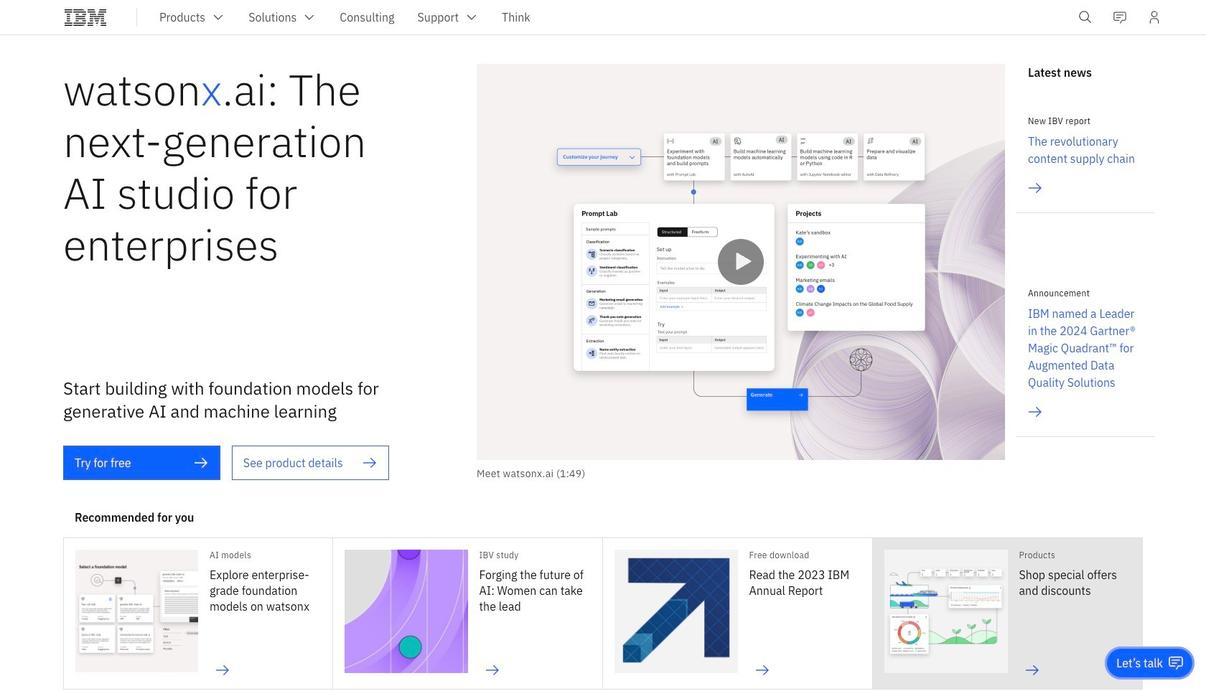 Task type: locate. For each thing, give the bounding box(es) containing it.
let's talk element
[[1117, 656, 1164, 672]]



